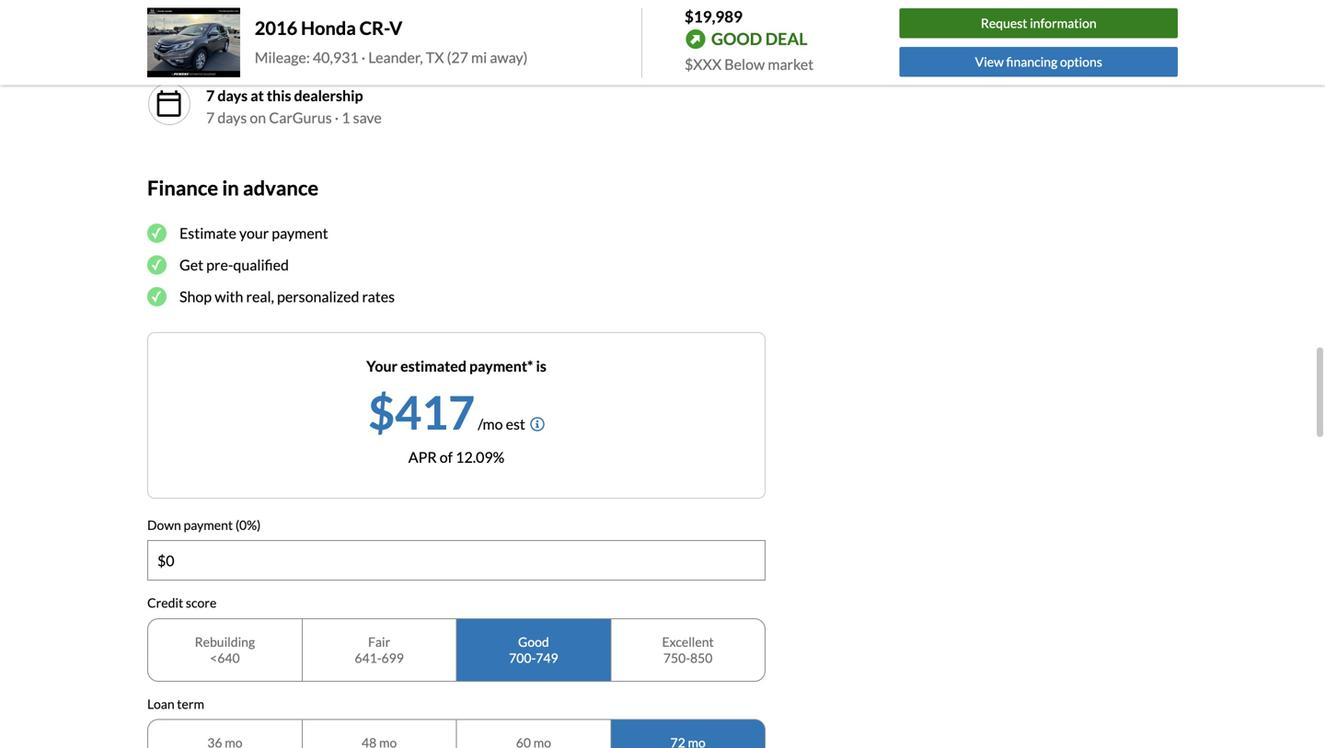 Task type: locate. For each thing, give the bounding box(es) containing it.
cargurus
[[147, 38, 210, 56], [269, 108, 332, 126]]

1 vertical spatial cargurus
[[269, 108, 332, 126]]

payment left (0%)
[[184, 517, 233, 533]]

estimated
[[401, 357, 467, 375]]

market
[[768, 55, 814, 73]]

the
[[202, 16, 223, 33], [326, 38, 347, 56]]

request
[[981, 15, 1028, 31]]

· left 1
[[335, 108, 339, 126]]

1 vertical spatial for
[[519, 38, 538, 56]]

$417
[[368, 384, 475, 439]]

0 vertical spatial 7
[[206, 86, 215, 104]]

this down the texas department of motor vehicle "link"
[[541, 38, 565, 56]]

this inside 7 days at this dealership 7 days on cargurus · 1 save
[[267, 86, 291, 104]]

7 days at this dealership image
[[147, 82, 191, 126], [155, 89, 184, 119]]

0 horizontal spatial is
[[213, 38, 223, 56]]

699
[[382, 650, 404, 666]]

payment*
[[469, 357, 533, 375]]

0 vertical spatial days
[[218, 86, 248, 104]]

0 horizontal spatial the
[[202, 16, 223, 33]]

for
[[270, 16, 289, 33], [519, 38, 538, 56]]

0 vertical spatial of
[[555, 16, 568, 33]]

cr-
[[360, 17, 390, 39]]

the inside regulations cargurus is unable to show the exact imv or price history for this car
[[326, 38, 347, 56]]

0 vertical spatial to
[[417, 16, 431, 33]]

1 horizontal spatial this
[[541, 38, 565, 56]]

is inside regulations cargurus is unable to show the exact imv or price history for this car
[[213, 38, 223, 56]]

cargurus inside regulations cargurus is unable to show the exact imv or price history for this car
[[147, 38, 210, 56]]

· inside 2016 honda cr-v mileage: 40,931 · leander, tx (27 mi away)
[[362, 48, 366, 66]]

car
[[568, 38, 588, 56]]

1 vertical spatial days
[[218, 108, 247, 126]]

shop
[[179, 287, 212, 305]]

days
[[218, 86, 248, 104], [218, 108, 247, 126]]

is right payment* on the left of the page
[[536, 357, 547, 375]]

for up mileage:
[[270, 16, 289, 33]]

· right 40,931
[[362, 48, 366, 66]]

to
[[417, 16, 431, 33], [273, 38, 286, 56]]

info circle image
[[530, 417, 545, 431]]

Down payment (0%) text field
[[148, 541, 765, 580]]

due to texas department of motor vehicle
[[388, 16, 662, 33]]

0 vertical spatial cargurus
[[147, 38, 210, 56]]

of
[[555, 16, 568, 33], [440, 448, 453, 466]]

(27
[[447, 48, 468, 66]]

0 vertical spatial payment
[[272, 224, 328, 242]]

texas department of motor vehicle link
[[434, 16, 662, 33]]

$xxx below market
[[685, 55, 814, 73]]

1 vertical spatial to
[[273, 38, 286, 56]]

the left dealer
[[202, 16, 223, 33]]

apr
[[408, 448, 437, 466]]

0 horizontal spatial cargurus
[[147, 38, 210, 56]]

days left on
[[218, 108, 247, 126]]

1 vertical spatial the
[[326, 38, 347, 56]]

dealership
[[294, 86, 363, 104]]

1 vertical spatial 7
[[206, 108, 215, 126]]

for down due to texas department of motor vehicle
[[519, 38, 538, 56]]

· inside 7 days at this dealership 7 days on cargurus · 1 save
[[335, 108, 339, 126]]

7 left on
[[206, 108, 215, 126]]

0 horizontal spatial this
[[267, 86, 291, 104]]

excellent 750-850
[[662, 634, 714, 666]]

1 horizontal spatial the
[[326, 38, 347, 56]]

0 vertical spatial for
[[270, 16, 289, 33]]

on
[[250, 108, 266, 126]]

this
[[541, 38, 565, 56], [267, 86, 291, 104]]

get
[[179, 256, 204, 274]]

payment
[[272, 224, 328, 242], [184, 517, 233, 533]]

1 horizontal spatial cargurus
[[269, 108, 332, 126]]

0 horizontal spatial to
[[273, 38, 286, 56]]

this right at
[[267, 86, 291, 104]]

of up car
[[555, 16, 568, 33]]

due
[[388, 16, 415, 33]]

is left unable
[[213, 38, 223, 56]]

1 vertical spatial ·
[[335, 108, 339, 126]]

700-
[[509, 650, 536, 666]]

1 vertical spatial payment
[[184, 517, 233, 533]]

mileage:
[[255, 48, 310, 66]]

days left at
[[218, 86, 248, 104]]

1 horizontal spatial ·
[[362, 48, 366, 66]]

1 vertical spatial this
[[267, 86, 291, 104]]

payment right your
[[272, 224, 328, 242]]

cargurus down dealership
[[269, 108, 332, 126]]

0 horizontal spatial for
[[270, 16, 289, 33]]

of right apr
[[440, 448, 453, 466]]

0 horizontal spatial ·
[[335, 108, 339, 126]]

fair
[[368, 634, 391, 650]]

1 horizontal spatial of
[[555, 16, 568, 33]]

exact
[[350, 38, 385, 56]]

texas
[[434, 16, 470, 33]]

0 vertical spatial this
[[541, 38, 565, 56]]

show
[[289, 38, 323, 56]]

rebuilding <640
[[195, 634, 255, 666]]

apr of 12.09%
[[408, 448, 505, 466]]

1 vertical spatial is
[[536, 357, 547, 375]]

0 vertical spatial is
[[213, 38, 223, 56]]

for inside regulations cargurus is unable to show the exact imv or price history for this car
[[519, 38, 538, 56]]

1 horizontal spatial to
[[417, 16, 431, 33]]

good 700-749
[[509, 634, 558, 666]]

the right show
[[326, 38, 347, 56]]

0 vertical spatial ·
[[362, 48, 366, 66]]

qualified
[[233, 256, 289, 274]]

to down contact the dealer for pricing details. in the top of the page
[[273, 38, 286, 56]]

to up the or at the left of the page
[[417, 16, 431, 33]]

motor
[[571, 16, 612, 33]]

options
[[1060, 54, 1103, 69]]

7 left at
[[206, 86, 215, 104]]

credit score
[[147, 595, 217, 611]]

loan term
[[147, 696, 204, 712]]

0 horizontal spatial of
[[440, 448, 453, 466]]

2 7 from the top
[[206, 108, 215, 126]]

1 vertical spatial of
[[440, 448, 453, 466]]

good
[[712, 29, 762, 49]]

cargurus down contact
[[147, 38, 210, 56]]

personalized
[[277, 287, 359, 305]]

pricing
[[292, 16, 336, 33]]

1 horizontal spatial for
[[519, 38, 538, 56]]

good
[[518, 634, 549, 650]]

term
[[177, 696, 204, 712]]

1
[[342, 108, 350, 126]]



Task type: vqa. For each thing, say whether or not it's contained in the screenshot.


Task type: describe. For each thing, give the bounding box(es) containing it.
/mo
[[478, 415, 503, 433]]

history
[[471, 38, 516, 56]]

0 vertical spatial the
[[202, 16, 223, 33]]

honda
[[301, 17, 356, 39]]

<640
[[210, 650, 240, 666]]

get pre-qualified
[[179, 256, 289, 274]]

$19,989
[[685, 7, 743, 26]]

rates
[[362, 287, 395, 305]]

request information button
[[900, 8, 1178, 38]]

in
[[222, 176, 239, 200]]

away)
[[490, 48, 528, 66]]

loan
[[147, 696, 175, 712]]

your
[[366, 357, 398, 375]]

40,931
[[313, 48, 359, 66]]

down payment (0%)
[[147, 517, 261, 533]]

score
[[186, 595, 217, 611]]

view financing options button
[[900, 47, 1178, 77]]

excellent
[[662, 634, 714, 650]]

estimate your payment
[[179, 224, 328, 242]]

est
[[506, 415, 525, 433]]

details.
[[339, 16, 385, 33]]

750-
[[664, 650, 690, 666]]

2016
[[255, 17, 298, 39]]

view
[[975, 54, 1004, 69]]

fair 641-699
[[355, 634, 404, 666]]

rebuilding
[[195, 634, 255, 650]]

1 horizontal spatial payment
[[272, 224, 328, 242]]

(0%)
[[235, 517, 261, 533]]

1 horizontal spatial is
[[536, 357, 547, 375]]

mi
[[471, 48, 487, 66]]

cargurus inside 7 days at this dealership 7 days on cargurus · 1 save
[[269, 108, 332, 126]]

below
[[725, 55, 765, 73]]

regulations
[[665, 16, 738, 33]]

unable
[[226, 38, 270, 56]]

financing
[[1007, 54, 1058, 69]]

view financing options
[[975, 54, 1103, 69]]

request information
[[981, 15, 1097, 31]]

7 days at this dealership 7 days on cargurus · 1 save
[[206, 86, 382, 126]]

with
[[215, 287, 243, 305]]

finance in advance
[[147, 176, 319, 200]]

or
[[418, 38, 433, 56]]

your
[[239, 224, 269, 242]]

contact
[[147, 16, 199, 33]]

1 7 from the top
[[206, 86, 215, 104]]

at
[[251, 86, 264, 104]]

$xxx
[[685, 55, 722, 73]]

department
[[473, 16, 552, 33]]

information
[[1030, 15, 1097, 31]]

2 days from the top
[[218, 108, 247, 126]]

imv
[[388, 38, 416, 56]]

estimate
[[179, 224, 236, 242]]

12.09%
[[456, 448, 505, 466]]

dealer
[[226, 16, 267, 33]]

real,
[[246, 287, 274, 305]]

shop with real, personalized rates
[[179, 287, 395, 305]]

v
[[390, 17, 403, 39]]

good deal
[[712, 29, 808, 49]]

your estimated payment* is
[[366, 357, 547, 375]]

advance
[[243, 176, 319, 200]]

749
[[536, 650, 558, 666]]

$417 /mo est
[[368, 384, 525, 439]]

leander,
[[368, 48, 423, 66]]

pre-
[[206, 256, 233, 274]]

tx
[[426, 48, 444, 66]]

down
[[147, 517, 181, 533]]

this inside regulations cargurus is unable to show the exact imv or price history for this car
[[541, 38, 565, 56]]

credit
[[147, 595, 183, 611]]

finance
[[147, 176, 218, 200]]

contact the dealer for pricing details.
[[147, 16, 385, 33]]

to inside regulations cargurus is unable to show the exact imv or price history for this car
[[273, 38, 286, 56]]

regulations cargurus is unable to show the exact imv or price history for this car
[[147, 16, 738, 56]]

0 horizontal spatial payment
[[184, 517, 233, 533]]

2016 honda cr-v image
[[147, 8, 240, 77]]

vehicle
[[615, 16, 662, 33]]

850
[[690, 650, 713, 666]]

deal
[[766, 29, 808, 49]]

1 days from the top
[[218, 86, 248, 104]]

save
[[353, 108, 382, 126]]

641-
[[355, 650, 382, 666]]

price
[[435, 38, 468, 56]]



